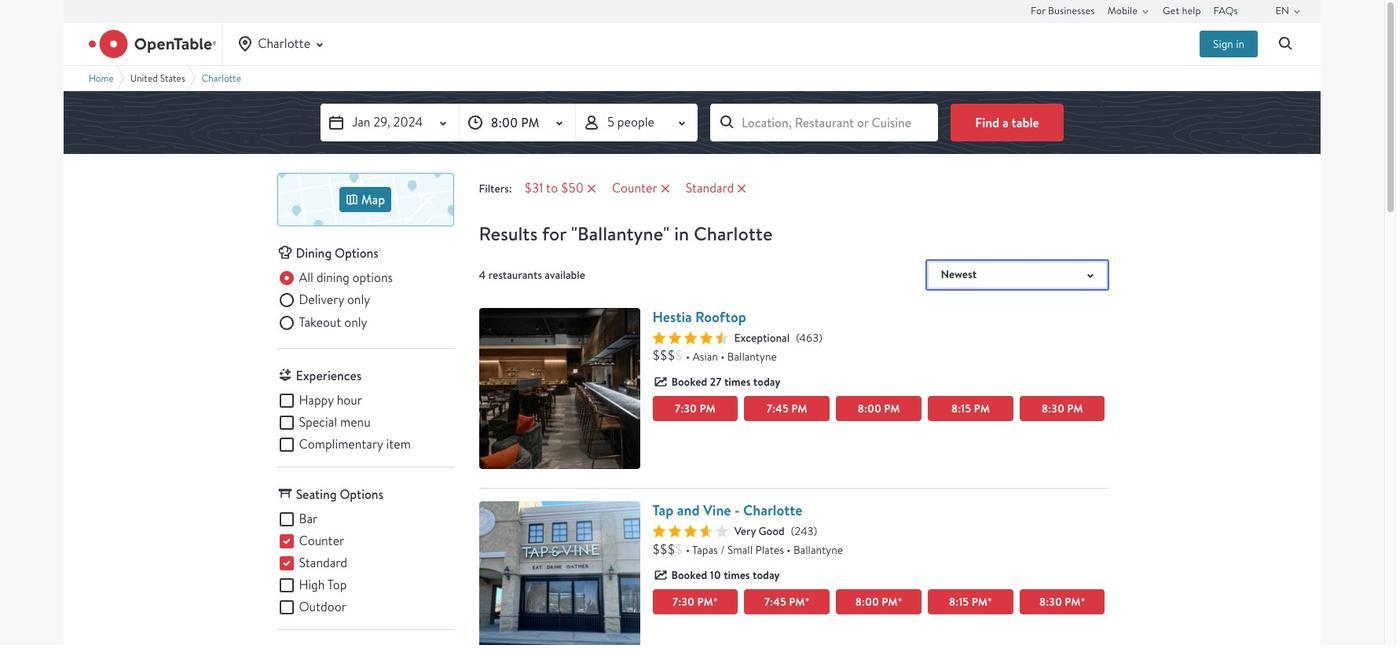 Task type: locate. For each thing, give the bounding box(es) containing it.
8:00 pm link
[[836, 396, 922, 421]]

1 booked from the top
[[671, 374, 707, 389]]

1 vertical spatial 8:15
[[949, 594, 969, 610]]

0 vertical spatial 8:15
[[951, 400, 971, 416]]

1 vertical spatial times
[[724, 567, 750, 583]]

1 times from the top
[[724, 374, 751, 389]]

7:30 down booked 27 times today
[[675, 400, 697, 416]]

businesses
[[1048, 4, 1095, 17]]

Please input a Location, Restaurant or Cuisine field
[[710, 104, 938, 141]]

) right good
[[814, 524, 817, 538]]

1 horizontal spatial standard
[[686, 180, 734, 196]]

results for "ballantyne" in charlotte
[[479, 221, 773, 247]]

0 vertical spatial 7:30
[[675, 400, 697, 416]]

•
[[686, 349, 690, 363], [721, 349, 725, 363], [686, 543, 690, 557], [787, 543, 791, 557]]

7:45 down plates
[[764, 594, 786, 610]]

$$$ down 4.6 stars image
[[653, 348, 675, 364]]

mobile button
[[1108, 0, 1155, 22]]

1 horizontal spatial counter
[[612, 180, 657, 196]]

1 horizontal spatial 8:00 pm
[[858, 400, 900, 416]]

27
[[710, 374, 722, 389]]

counter up results for "ballantyne" in charlotte
[[612, 180, 657, 196]]

7:30 pm
[[675, 400, 716, 416]]

2 times from the top
[[724, 567, 750, 583]]

1 vertical spatial ballantyne
[[794, 543, 843, 557]]

$31 to $50 button
[[518, 179, 606, 198]]

all
[[299, 270, 313, 286]]

7:30 inside "link"
[[675, 400, 697, 416]]

1 horizontal spatial ballantyne
[[794, 543, 843, 557]]

find
[[975, 114, 1000, 131]]

0 vertical spatial (
[[796, 330, 799, 345]]

booked left 27
[[671, 374, 707, 389]]

special menu
[[299, 414, 371, 431]]

in inside button
[[1236, 37, 1245, 51]]

pm
[[521, 114, 539, 131], [700, 400, 716, 416], [791, 400, 807, 416], [884, 400, 900, 416], [974, 400, 990, 416], [1067, 400, 1083, 416], [697, 594, 713, 610], [789, 594, 805, 610], [882, 594, 898, 610], [972, 594, 988, 610], [1065, 594, 1081, 610]]

• right plates
[[787, 543, 791, 557]]

1 vertical spatial counter
[[299, 533, 344, 549]]

8:15 pm
[[951, 400, 990, 416]]

in right sign at the top
[[1236, 37, 1245, 51]]

0 vertical spatial options
[[335, 244, 379, 262]]

8:00
[[491, 114, 518, 131], [858, 400, 882, 416], [855, 594, 879, 610]]

8:15 for 8:15 pm
[[951, 400, 971, 416]]

0 vertical spatial in
[[1236, 37, 1245, 51]]

8:15 pm *
[[949, 594, 992, 610]]

• left tapas
[[686, 543, 690, 557]]

1 vertical spatial options
[[340, 486, 384, 503]]

seating options group
[[277, 510, 454, 617]]

dining options group
[[277, 269, 454, 336]]

charlotte link
[[202, 72, 241, 84]]

1 horizontal spatial in
[[1236, 37, 1245, 51]]

tap and vine - charlotte link
[[653, 500, 803, 520]]

0 vertical spatial only
[[347, 292, 370, 308]]

( right good
[[791, 524, 795, 538]]

$31 to $50
[[525, 180, 584, 196]]

0 vertical spatial 7:45
[[767, 400, 789, 416]]

• right asian
[[721, 349, 725, 363]]

7:30 for 7:30 pm *
[[673, 594, 695, 610]]

8:30
[[1042, 400, 1065, 416], [1039, 594, 1062, 610]]

help
[[1182, 4, 1201, 17]]

results
[[479, 221, 538, 247]]

0 vertical spatial $
[[675, 348, 683, 364]]

experiences
[[296, 367, 362, 384]]

times for and
[[724, 567, 750, 583]]

0 horizontal spatial standard
[[299, 555, 347, 571]]

only inside option
[[347, 292, 370, 308]]

options
[[335, 244, 379, 262], [340, 486, 384, 503]]

1 today from the top
[[753, 374, 781, 389]]

sign in button
[[1200, 31, 1258, 57]]

1 $ from the top
[[675, 348, 683, 364]]

1 * from the left
[[713, 594, 718, 610]]

home
[[89, 72, 114, 84]]

) right exceptional
[[819, 330, 822, 345]]

small
[[727, 543, 753, 557]]

1 vertical spatial $
[[675, 541, 683, 558]]

united states
[[130, 72, 185, 84]]

5 * from the left
[[1081, 594, 1086, 610]]

only for takeout only
[[344, 314, 367, 331]]

to
[[546, 180, 558, 196]]

$50
[[561, 180, 584, 196]]

0 vertical spatial )
[[819, 330, 822, 345]]

* for 7:45 pm *
[[805, 594, 810, 610]]

5 people
[[607, 114, 654, 130]]

1 vertical spatial standard
[[299, 555, 347, 571]]

today up 7:45 pm
[[753, 374, 781, 389]]

• left asian
[[686, 349, 690, 363]]

rooftop
[[695, 307, 746, 326]]

0 vertical spatial booked
[[671, 374, 707, 389]]

$$$ down 3.7 stars image
[[653, 541, 675, 558]]

and
[[677, 500, 700, 520]]

2 vertical spatial 8:00
[[855, 594, 879, 610]]

today
[[753, 374, 781, 389], [753, 567, 780, 583]]

only down all dining options
[[347, 292, 370, 308]]

7:45 down booked 27 times today
[[767, 400, 789, 416]]

2 today from the top
[[753, 567, 780, 583]]

7:45 pm link
[[744, 396, 830, 421]]

ballantyne down 243 on the right bottom of page
[[794, 543, 843, 557]]

1 vertical spatial booked
[[671, 567, 707, 583]]

standard
[[686, 180, 734, 196], [299, 555, 347, 571]]

1 vertical spatial $$$
[[653, 541, 675, 558]]

options right seating
[[340, 486, 384, 503]]

0 vertical spatial standard
[[686, 180, 734, 196]]

standard inside seating options group
[[299, 555, 347, 571]]

0 vertical spatial $$$
[[653, 348, 675, 364]]

standard up high top
[[299, 555, 347, 571]]

0 horizontal spatial ballantyne
[[727, 349, 777, 363]]

0 horizontal spatial in
[[674, 221, 689, 247]]

1 vertical spatial 8:00
[[858, 400, 882, 416]]

0 horizontal spatial 8:00 pm
[[491, 114, 539, 131]]

1 vertical spatial )
[[814, 524, 817, 538]]

bar
[[299, 511, 318, 527]]

0 vertical spatial 8:30
[[1042, 400, 1065, 416]]

0 horizontal spatial )
[[814, 524, 817, 538]]

plates
[[755, 543, 784, 557]]

only down delivery only
[[344, 314, 367, 331]]

en button
[[1276, 0, 1307, 22]]

(
[[796, 330, 799, 345], [791, 524, 795, 538]]

tapas
[[692, 543, 718, 557]]

very good ( 243 )
[[734, 524, 817, 538]]

menu
[[340, 414, 371, 431]]

3 * from the left
[[898, 594, 902, 610]]

*
[[713, 594, 718, 610], [805, 594, 810, 610], [898, 594, 902, 610], [988, 594, 992, 610], [1081, 594, 1086, 610]]

times for rooftop
[[724, 374, 751, 389]]

for businesses button
[[1031, 0, 1095, 22]]

1 vertical spatial 7:45
[[764, 594, 786, 610]]

high top
[[299, 577, 347, 593]]

1 vertical spatial 7:30
[[673, 594, 695, 610]]

0 vertical spatial today
[[753, 374, 781, 389]]

standard right counter button
[[686, 180, 734, 196]]

1 vertical spatial only
[[344, 314, 367, 331]]

2 $$$ from the top
[[653, 541, 675, 558]]

0 vertical spatial times
[[724, 374, 751, 389]]

0 horizontal spatial counter
[[299, 533, 344, 549]]

4 * from the left
[[988, 594, 992, 610]]

7:30
[[675, 400, 697, 416], [673, 594, 695, 610]]

$$$
[[653, 348, 675, 364], [653, 541, 675, 558]]

charlotte inside dropdown button
[[258, 35, 310, 52]]

times right 27
[[724, 374, 751, 389]]

7:45
[[767, 400, 789, 416], [764, 594, 786, 610]]

2 booked from the top
[[671, 567, 707, 583]]

only for delivery only
[[347, 292, 370, 308]]

counter down bar
[[299, 533, 344, 549]]

$ down 3.7 stars image
[[675, 541, 683, 558]]

1 vertical spatial in
[[674, 221, 689, 247]]

counter
[[612, 180, 657, 196], [299, 533, 344, 549]]

vine
[[703, 500, 731, 520]]

get help
[[1163, 4, 1201, 17]]

2 * from the left
[[805, 594, 810, 610]]

dining
[[296, 244, 332, 262]]

Takeout only radio
[[277, 313, 367, 332]]

7:30 down booked 10 times today
[[673, 594, 695, 610]]

today down plates
[[753, 567, 780, 583]]

8:00 pm
[[491, 114, 539, 131], [858, 400, 900, 416]]

0 horizontal spatial (
[[791, 524, 795, 538]]

1 $$$ from the top
[[653, 348, 675, 364]]

options up all dining options
[[335, 244, 379, 262]]

1 vertical spatial 8:30
[[1039, 594, 1062, 610]]

8:00 inside 8:00 pm link
[[858, 400, 882, 416]]

0 vertical spatial counter
[[612, 180, 657, 196]]

0 vertical spatial ballantyne
[[727, 349, 777, 363]]

in down the standard button
[[674, 221, 689, 247]]

8:30 for 8:30 pm
[[1042, 400, 1065, 416]]

( right exceptional
[[796, 330, 799, 345]]

7:45 pm *
[[764, 594, 810, 610]]

counter button
[[606, 179, 679, 198]]

get
[[1163, 4, 1180, 17]]

times right 10
[[724, 567, 750, 583]]

7:45 pm
[[767, 400, 807, 416]]

ballantyne down exceptional
[[727, 349, 777, 363]]

10
[[710, 567, 721, 583]]

$ down 4.6 stars image
[[675, 348, 683, 364]]

2 $ from the top
[[675, 541, 683, 558]]

1 vertical spatial today
[[753, 567, 780, 583]]

today for hestia rooftop
[[753, 374, 781, 389]]

booked for and
[[671, 567, 707, 583]]

charlotte button
[[236, 23, 329, 65]]

booked left 10
[[671, 567, 707, 583]]

$
[[675, 348, 683, 364], [675, 541, 683, 558]]

for businesses
[[1031, 4, 1095, 17]]

only inside radio
[[344, 314, 367, 331]]

$ for tap
[[675, 541, 683, 558]]

4 restaurants available
[[479, 268, 585, 282]]

* for 8:30 pm *
[[1081, 594, 1086, 610]]

booked
[[671, 374, 707, 389], [671, 567, 707, 583]]

pm inside "link"
[[700, 400, 716, 416]]

hestia rooftop
[[653, 307, 746, 326]]

newest button
[[927, 260, 1108, 289]]

None field
[[710, 104, 938, 141]]

$$$ for hestia
[[653, 348, 675, 364]]

1 horizontal spatial (
[[796, 330, 799, 345]]



Task type: describe. For each thing, give the bounding box(es) containing it.
hour
[[337, 392, 362, 409]]

newest
[[941, 267, 977, 282]]

$$$ $ • tapas / small plates • ballantyne
[[653, 541, 843, 558]]

jan
[[352, 114, 370, 130]]

hestia
[[653, 307, 692, 326]]

* for 8:15 pm *
[[988, 594, 992, 610]]

happy
[[299, 392, 334, 409]]

1 horizontal spatial )
[[819, 330, 822, 345]]

mobile
[[1108, 4, 1138, 17]]

en
[[1276, 4, 1289, 17]]

home link
[[89, 72, 114, 84]]

seating options
[[296, 486, 384, 503]]

8:30 pm *
[[1039, 594, 1086, 610]]

$31
[[525, 180, 543, 196]]

all dining options
[[299, 270, 393, 286]]

$ for hestia
[[675, 348, 683, 364]]

restaurants
[[489, 268, 542, 282]]

7:45 for 7:45 pm *
[[764, 594, 786, 610]]

/
[[721, 543, 725, 557]]

sign
[[1213, 37, 1234, 51]]

high
[[299, 577, 325, 593]]

7:30 for 7:30 pm
[[675, 400, 697, 416]]

options
[[352, 270, 393, 286]]

top
[[328, 577, 347, 593]]

7:45 for 7:45 pm
[[767, 400, 789, 416]]

standard inside button
[[686, 180, 734, 196]]

2024
[[393, 114, 423, 130]]

experiences group
[[277, 391, 454, 454]]

"ballantyne"
[[571, 221, 670, 247]]

outdoor
[[299, 599, 346, 615]]

asian
[[693, 349, 718, 363]]

8:00 pm *
[[855, 594, 902, 610]]

3.7 stars image
[[653, 525, 728, 537]]

8:15 pm link
[[928, 396, 1013, 421]]

map button
[[277, 173, 454, 226]]

$$$ for tap
[[653, 541, 675, 558]]

counter inside button
[[612, 180, 657, 196]]

0 vertical spatial 8:00
[[491, 114, 518, 131]]

8:30 pm link
[[1020, 396, 1105, 421]]

243
[[795, 524, 814, 538]]

happy hour
[[299, 392, 362, 409]]

booked 10 times today
[[671, 567, 780, 583]]

faqs button
[[1214, 0, 1238, 22]]

for
[[1031, 4, 1046, 17]]

filters:
[[479, 182, 512, 196]]

8:15 for 8:15 pm *
[[949, 594, 969, 610]]

people
[[617, 114, 654, 130]]

good
[[759, 524, 785, 538]]

get help button
[[1163, 0, 1201, 22]]

special
[[299, 414, 337, 431]]

standard button
[[679, 179, 756, 198]]

8:30 for 8:30 pm *
[[1039, 594, 1062, 610]]

a photo of hestia rooftop restaurant image
[[479, 308, 640, 469]]

29,
[[373, 114, 390, 130]]

ballantyne inside $$$ $ • tapas / small plates • ballantyne
[[794, 543, 843, 557]]

today for tap and vine - charlotte
[[753, 567, 780, 583]]

hestia rooftop link
[[653, 307, 746, 326]]

4.6 stars image
[[653, 331, 728, 344]]

united
[[130, 72, 158, 84]]

dining
[[316, 270, 349, 286]]

1 vertical spatial (
[[791, 524, 795, 538]]

4
[[479, 268, 486, 282]]

complimentary
[[299, 436, 383, 453]]

sign in
[[1213, 37, 1245, 51]]

booked for rooftop
[[671, 374, 707, 389]]

* for 8:00 pm *
[[898, 594, 902, 610]]

delivery
[[299, 292, 344, 308]]

find a table
[[975, 114, 1039, 131]]

* for 7:30 pm *
[[713, 594, 718, 610]]

seating
[[296, 486, 337, 503]]

1 vertical spatial 8:00 pm
[[858, 400, 900, 416]]

for
[[542, 221, 566, 247]]

Delivery only radio
[[277, 291, 370, 310]]

dining options
[[296, 244, 379, 262]]

ballantyne inside $$$ $ • asian • ballantyne
[[727, 349, 777, 363]]

tap and vine - charlotte
[[653, 500, 803, 520]]

very
[[734, 524, 756, 538]]

states
[[160, 72, 185, 84]]

a
[[1003, 114, 1009, 131]]

counter inside seating options group
[[299, 533, 344, 549]]

463
[[799, 330, 819, 345]]

table
[[1012, 114, 1039, 131]]

$$$ $ • asian • ballantyne
[[653, 348, 777, 364]]

options for dining options
[[335, 244, 379, 262]]

options for seating options
[[340, 486, 384, 503]]

exceptional
[[734, 330, 790, 345]]

All dining options radio
[[277, 269, 393, 288]]

a photo of tap and vine - charlotte restaurant image
[[479, 501, 640, 645]]

item
[[386, 436, 411, 453]]

opentable logo image
[[89, 30, 216, 58]]

map
[[361, 191, 385, 208]]

search icon image
[[1277, 35, 1296, 53]]

available
[[545, 268, 585, 282]]

0 vertical spatial 8:00 pm
[[491, 114, 539, 131]]

takeout
[[299, 314, 341, 331]]

8:30 pm
[[1042, 400, 1083, 416]]

exceptional ( 463 )
[[734, 330, 822, 345]]

-
[[735, 500, 740, 520]]

booked 27 times today
[[671, 374, 781, 389]]

jan 29, 2024
[[352, 114, 423, 130]]



Task type: vqa. For each thing, say whether or not it's contained in the screenshot.
a
yes



